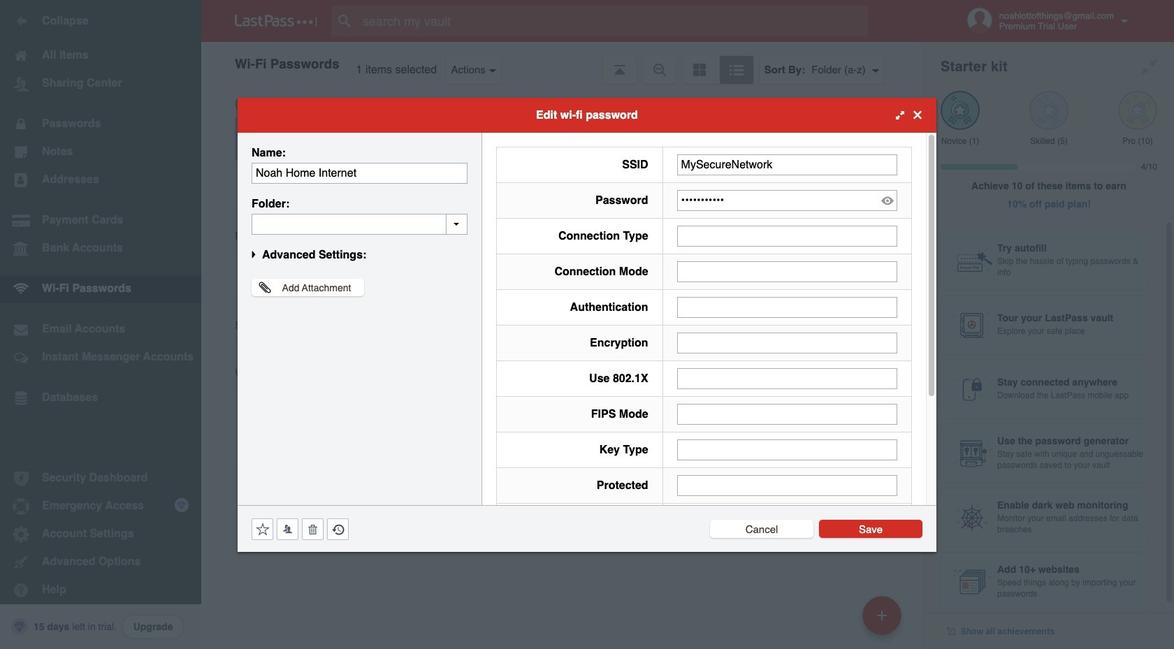 Task type: describe. For each thing, give the bounding box(es) containing it.
main navigation navigation
[[0, 0, 201, 650]]

new item navigation
[[858, 592, 910, 650]]

Search search field
[[331, 6, 890, 36]]



Task type: locate. For each thing, give the bounding box(es) containing it.
search my vault text field
[[331, 6, 890, 36]]

lastpass image
[[235, 15, 317, 27]]

None text field
[[677, 154, 898, 175], [252, 214, 468, 235], [677, 225, 898, 246], [677, 261, 898, 282], [677, 297, 898, 318], [677, 332, 898, 353], [677, 404, 898, 425], [677, 475, 898, 496], [677, 154, 898, 175], [252, 214, 468, 235], [677, 225, 898, 246], [677, 261, 898, 282], [677, 297, 898, 318], [677, 332, 898, 353], [677, 404, 898, 425], [677, 475, 898, 496]]

dialog
[[238, 98, 937, 641]]

new item image
[[877, 611, 887, 620]]

None password field
[[677, 190, 898, 211]]

vault options navigation
[[201, 42, 924, 84]]

None text field
[[252, 163, 468, 184], [677, 368, 898, 389], [677, 439, 898, 460], [252, 163, 468, 184], [677, 368, 898, 389], [677, 439, 898, 460]]



